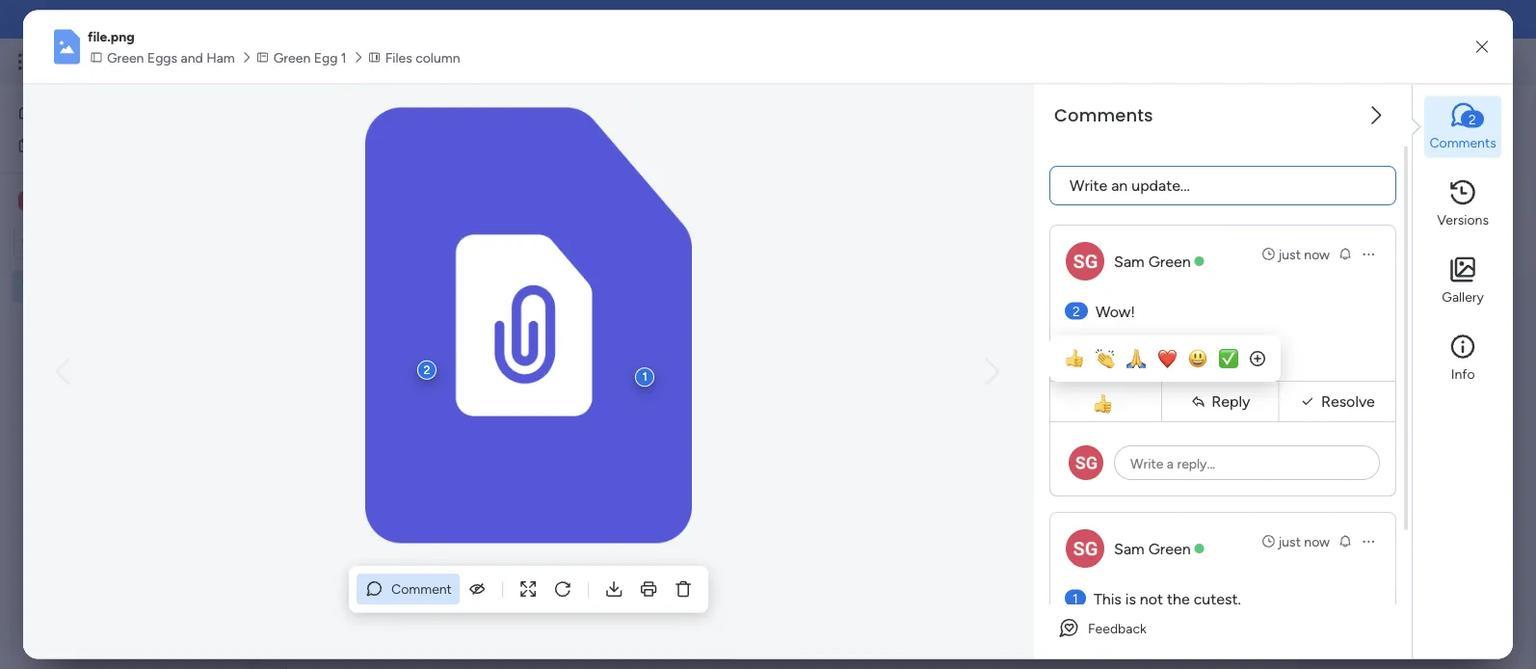 Task type: describe. For each thing, give the bounding box(es) containing it.
just now link for wow!
[[1262, 244, 1331, 263]]

reminder image for this is not the cutest.
[[1338, 533, 1354, 548]]

resolve
[[1322, 392, 1376, 410]]

write for write a reply...
[[1131, 455, 1164, 471]]

👍 button
[[1058, 343, 1089, 374]]

owners,
[[512, 146, 559, 162]]

project.
[[418, 146, 465, 162]]

green eggs and ham inside button
[[107, 49, 235, 65]]

reply button
[[1167, 385, 1275, 417]]

1 button
[[1067, 349, 1105, 373]]

and inside button
[[181, 49, 203, 65]]

just now link for this is not the cutest.
[[1262, 531, 1331, 550]]

your inside button
[[791, 146, 817, 162]]

please
[[401, 11, 442, 28]]

showing 1 out of 1 file
[[314, 324, 447, 340]]

showing
[[314, 324, 367, 340]]

monday work management
[[86, 51, 300, 72]]

feedback button
[[1050, 613, 1155, 644]]

gallery button
[[1425, 250, 1502, 312]]

is
[[1126, 589, 1137, 607]]

main table button
[[292, 174, 401, 204]]

change email address
[[997, 11, 1139, 28]]

Search for files search field
[[314, 283, 490, 314]]

select product image
[[17, 52, 37, 71]]

Search field
[[551, 227, 608, 254]]

main table
[[322, 181, 386, 197]]

add widget
[[439, 232, 509, 248]]

2 inside 2 comments
[[1470, 111, 1477, 127]]

type
[[371, 146, 399, 162]]

invite
[[1410, 113, 1443, 130]]

🙏
[[1127, 349, 1143, 367]]

email for resend email
[[948, 11, 982, 28]]

see plans
[[337, 54, 395, 70]]

manage any type of project. assign owners, set timelines and keep track of where your project stands. button
[[292, 143, 940, 166]]

please confirm your email address: samiamgreeneggsnham27@gmail.com
[[401, 11, 878, 28]]

update...
[[1132, 176, 1191, 194]]

track
[[700, 146, 730, 162]]

1 horizontal spatial eggs
[[392, 100, 465, 143]]

management
[[195, 51, 300, 72]]

see plans button
[[311, 47, 404, 76]]

plans
[[364, 54, 395, 70]]

👏
[[1096, 349, 1112, 367]]

comment
[[392, 581, 452, 597]]

1 vertical spatial comments
[[1430, 134, 1497, 150]]

add
[[439, 232, 464, 248]]

change
[[997, 11, 1048, 28]]

😃
[[1189, 349, 1204, 367]]

write for write an update...
[[1070, 176, 1108, 194]]

ham inside button
[[206, 49, 235, 65]]

❤️ button
[[1150, 343, 1181, 374]]

invite / 1
[[1410, 113, 1461, 130]]

resend email
[[896, 11, 982, 28]]

this
[[1094, 589, 1122, 607]]

versions button
[[1425, 173, 1502, 235]]

1 horizontal spatial ham
[[540, 100, 613, 143]]

options image for wow!
[[1362, 246, 1377, 261]]

sam green link for this is not the cutest.
[[1115, 539, 1191, 557]]

✅
[[1220, 349, 1235, 367]]

address:
[[569, 11, 624, 28]]

green egg 1
[[274, 49, 347, 65]]

widget
[[467, 232, 509, 248]]

assign
[[468, 146, 508, 162]]

a
[[1167, 455, 1174, 471]]

egg
[[314, 49, 338, 65]]

sam green for wow!
[[1115, 252, 1191, 270]]

manage
[[295, 146, 343, 162]]

work
[[156, 51, 190, 72]]

reminder image for wow!
[[1338, 245, 1354, 261]]

main content containing showing 1 out of 1 file
[[256, 211, 1537, 669]]

👏 button
[[1089, 343, 1120, 374]]

main
[[322, 181, 351, 197]]

1 vertical spatial files column
[[334, 548, 409, 564]]

gallery
[[1443, 288, 1485, 305]]

2 comments
[[1430, 111, 1497, 150]]

green down dapulse integrations 'image'
[[1149, 252, 1191, 270]]

info
[[1452, 365, 1476, 382]]

my work image
[[17, 136, 35, 154]]

project
[[821, 146, 864, 162]]

🙏 button
[[1120, 343, 1150, 374]]

stands.
[[868, 146, 911, 162]]

an
[[1112, 176, 1128, 194]]

1 vertical spatial and
[[472, 100, 533, 143]]

see
[[337, 54, 360, 70]]

person button
[[619, 225, 724, 256]]

timelines
[[584, 146, 638, 162]]

where
[[750, 146, 787, 162]]

write an update...
[[1070, 176, 1191, 194]]

just now for wow!
[[1279, 245, 1331, 262]]

versions
[[1438, 211, 1490, 227]]

m button
[[13, 185, 192, 217]]

automate
[[1384, 181, 1444, 197]]

just for this is not the cutest.
[[1279, 533, 1302, 549]]

resolve button
[[1284, 385, 1392, 417]]

0 vertical spatial files column button
[[366, 47, 466, 68]]

file
[[428, 324, 447, 340]]

0 vertical spatial options image
[[1481, 109, 1504, 132]]



Task type: locate. For each thing, give the bounding box(es) containing it.
2 horizontal spatial and
[[642, 146, 664, 162]]

green left work
[[107, 49, 144, 65]]

0 vertical spatial your
[[499, 11, 528, 28]]

green left egg
[[274, 49, 311, 65]]

files column up comment button
[[334, 548, 409, 564]]

1 sam from the top
[[1115, 252, 1145, 270]]

resend
[[896, 11, 944, 28]]

0 vertical spatial sam
[[1115, 252, 1145, 270]]

comment button
[[357, 574, 460, 605]]

of for assign
[[402, 146, 415, 162]]

1 now from the top
[[1305, 245, 1331, 262]]

1 vertical spatial now
[[1305, 533, 1331, 549]]

none search field inside main content
[[314, 283, 490, 314]]

0 vertical spatial just now link
[[1262, 244, 1331, 263]]

your
[[499, 11, 528, 28], [791, 146, 817, 162]]

of inside main content
[[403, 324, 416, 340]]

0 vertical spatial just
[[1279, 245, 1302, 262]]

1 vertical spatial options image
[[1362, 246, 1377, 261]]

files down please
[[385, 49, 412, 65]]

1 vertical spatial column
[[364, 548, 409, 564]]

feedback
[[1089, 620, 1147, 636]]

👍
[[1066, 349, 1081, 367]]

write a reply...
[[1131, 455, 1216, 471]]

comments down /
[[1430, 134, 1497, 150]]

ham right work
[[206, 49, 235, 65]]

0 vertical spatial files column
[[385, 49, 460, 65]]

2 left wow!
[[1073, 302, 1081, 319]]

2 down file
[[424, 363, 431, 377]]

monday
[[86, 51, 152, 72]]

0 horizontal spatial file.png
[[88, 28, 135, 44]]

✅ button
[[1212, 343, 1243, 374]]

1 horizontal spatial email
[[948, 11, 982, 28]]

1 email from the left
[[532, 11, 566, 28]]

files up comment button
[[334, 548, 361, 564]]

now for wow!
[[1305, 245, 1331, 262]]

2 vertical spatial options image
[[1362, 533, 1377, 549]]

2 just now link from the top
[[1262, 531, 1331, 550]]

eggs inside button
[[147, 49, 178, 65]]

1 horizontal spatial comments
[[1430, 134, 1497, 150]]

1 vertical spatial green eggs and ham
[[293, 100, 613, 143]]

the
[[1168, 589, 1191, 607]]

1 vertical spatial ham
[[540, 100, 613, 143]]

1
[[341, 49, 347, 65], [1455, 113, 1461, 130], [370, 324, 376, 340], [419, 324, 425, 340], [1092, 353, 1097, 369], [643, 370, 648, 384], [1073, 590, 1079, 606]]

0 vertical spatial comments
[[1055, 103, 1154, 127]]

sam up wow!
[[1115, 252, 1145, 270]]

0 vertical spatial just now
[[1279, 245, 1331, 262]]

1 horizontal spatial green eggs and ham
[[293, 100, 613, 143]]

write an update... button
[[1050, 165, 1397, 205]]

of right track
[[734, 146, 746, 162]]

column
[[416, 49, 460, 65], [364, 548, 409, 564]]

email for change email address
[[1051, 11, 1085, 28]]

1 vertical spatial files
[[334, 548, 361, 564]]

0 vertical spatial green eggs and ham
[[107, 49, 235, 65]]

3 email from the left
[[1051, 11, 1085, 28]]

1 vertical spatial reminder image
[[1338, 533, 1354, 548]]

files column down please
[[385, 49, 460, 65]]

confirm
[[446, 11, 496, 28]]

comments
[[1055, 103, 1154, 127], [1430, 134, 1497, 150]]

keep
[[667, 146, 697, 162]]

0 vertical spatial 2
[[1470, 111, 1477, 127]]

reply
[[1212, 392, 1251, 410]]

1 vertical spatial 2
[[1073, 302, 1081, 319]]

green eggs and ham
[[107, 49, 235, 65], [293, 100, 613, 143]]

v1
[[367, 479, 382, 496]]

0 vertical spatial sam green link
[[1115, 252, 1191, 270]]

❤️
[[1158, 349, 1174, 367]]

add widget button
[[403, 225, 518, 256]]

v2 search image
[[536, 229, 551, 251]]

2 sam green from the top
[[1115, 539, 1191, 557]]

0 horizontal spatial column
[[364, 548, 409, 564]]

sam green link for wow!
[[1115, 252, 1191, 270]]

now for this is not the cutest.
[[1305, 533, 1331, 549]]

just for wow!
[[1279, 245, 1302, 262]]

1 just now link from the top
[[1262, 244, 1331, 263]]

1 horizontal spatial file.png
[[318, 523, 363, 539]]

table
[[354, 181, 386, 197]]

sam green link
[[1115, 252, 1191, 270], [1115, 539, 1191, 557]]

column up comment button
[[364, 548, 409, 564]]

home image
[[17, 102, 37, 121]]

resend email link
[[896, 11, 982, 28]]

column down please
[[416, 49, 460, 65]]

0 horizontal spatial files
[[334, 548, 361, 564]]

None search field
[[314, 283, 490, 314]]

sam green link up not
[[1115, 539, 1191, 557]]

integrate
[[1183, 181, 1238, 197]]

ham up set
[[540, 100, 613, 143]]

file.png up monday
[[88, 28, 135, 44]]

1 vertical spatial files column button
[[314, 545, 414, 566]]

write left the a
[[1131, 455, 1164, 471]]

and
[[181, 49, 203, 65], [472, 100, 533, 143], [642, 146, 664, 162]]

comments up an at the right of the page
[[1055, 103, 1154, 127]]

0 horizontal spatial 2
[[424, 363, 431, 377]]

1 vertical spatial sam green
[[1115, 539, 1191, 557]]

1 horizontal spatial files
[[385, 49, 412, 65]]

1 vertical spatial sam green link
[[1115, 539, 1191, 557]]

2 right /
[[1470, 111, 1477, 127]]

2 horizontal spatial email
[[1051, 11, 1085, 28]]

file.png
[[88, 28, 135, 44], [318, 523, 363, 539]]

cutest.
[[1194, 589, 1242, 607]]

sam for wow!
[[1115, 252, 1145, 270]]

2 vertical spatial 2
[[424, 363, 431, 377]]

samiamgreeneggsnham27@gmail.com
[[627, 11, 878, 28]]

sam green for this is not the cutest.
[[1115, 539, 1191, 557]]

1 horizontal spatial 2
[[1073, 302, 1081, 319]]

2 reminder image from the top
[[1338, 533, 1354, 548]]

info button
[[1425, 327, 1502, 389]]

workspace image
[[18, 190, 38, 212]]

ham
[[206, 49, 235, 65], [540, 100, 613, 143]]

reminder image
[[1338, 245, 1354, 261], [1338, 533, 1354, 548]]

0 horizontal spatial your
[[499, 11, 528, 28]]

2 just now from the top
[[1279, 533, 1331, 549]]

not
[[1141, 589, 1164, 607]]

files
[[385, 49, 412, 65], [334, 548, 361, 564]]

2 horizontal spatial 2
[[1470, 111, 1477, 127]]

sam for this is not the cutest.
[[1115, 539, 1145, 557]]

of for file
[[403, 324, 416, 340]]

1 horizontal spatial your
[[791, 146, 817, 162]]

and inside button
[[642, 146, 664, 162]]

manage any type of project. assign owners, set timelines and keep track of where your project stands.
[[295, 146, 911, 162]]

this is not the cutest.
[[1094, 589, 1242, 607]]

just now
[[1279, 245, 1331, 262], [1279, 533, 1331, 549]]

options image
[[1481, 109, 1504, 132], [1362, 246, 1377, 261], [1362, 533, 1377, 549]]

1 vertical spatial write
[[1131, 455, 1164, 471]]

and right monday
[[181, 49, 203, 65]]

your right confirm
[[499, 11, 528, 28]]

out
[[379, 324, 400, 340]]

file.png up comment button
[[318, 523, 363, 539]]

option
[[0, 269, 246, 273]]

0 horizontal spatial ham
[[206, 49, 235, 65]]

options image for this is not the cutest.
[[1362, 533, 1377, 549]]

0 horizontal spatial write
[[1070, 176, 1108, 194]]

change email address link
[[997, 11, 1139, 28]]

sam
[[1115, 252, 1145, 270], [1115, 539, 1145, 557]]

0 vertical spatial now
[[1305, 245, 1331, 262]]

files column
[[385, 49, 460, 65], [334, 548, 409, 564]]

write left an at the right of the page
[[1070, 176, 1108, 194]]

email right resend
[[948, 11, 982, 28]]

list box
[[0, 266, 246, 563]]

1 reminder image from the top
[[1338, 245, 1354, 261]]

eggs up project.
[[392, 100, 465, 143]]

just now link
[[1262, 244, 1331, 263], [1262, 531, 1331, 550]]

1 just from the top
[[1279, 245, 1302, 262]]

files column button inside main content
[[314, 545, 414, 566]]

0 horizontal spatial green eggs and ham
[[107, 49, 235, 65]]

1 vertical spatial just now
[[1279, 533, 1331, 549]]

2 vertical spatial and
[[642, 146, 664, 162]]

1 horizontal spatial column
[[416, 49, 460, 65]]

0 vertical spatial sam green
[[1115, 252, 1191, 270]]

/
[[1447, 113, 1452, 130]]

1 just now from the top
[[1279, 245, 1331, 262]]

2 sam from the top
[[1115, 539, 1145, 557]]

1 vertical spatial just
[[1279, 533, 1302, 549]]

just
[[1279, 245, 1302, 262], [1279, 533, 1302, 549]]

files column button down please
[[366, 47, 466, 68]]

2 email from the left
[[948, 11, 982, 28]]

0 vertical spatial ham
[[206, 49, 235, 65]]

0 vertical spatial file.png
[[88, 28, 135, 44]]

Green Eggs and Ham field
[[288, 100, 618, 143]]

of right out
[[403, 324, 416, 340]]

set
[[562, 146, 581, 162]]

0 vertical spatial column
[[416, 49, 460, 65]]

1 vertical spatial your
[[791, 146, 817, 162]]

1 sam green from the top
[[1115, 252, 1191, 270]]

0 horizontal spatial comments
[[1055, 103, 1154, 127]]

files column button
[[366, 47, 466, 68], [314, 545, 414, 566]]

dapulse integrations image
[[1161, 182, 1175, 196]]

green
[[107, 49, 144, 65], [274, 49, 311, 65], [293, 100, 385, 143], [1149, 252, 1191, 270], [1149, 539, 1191, 557]]

0 vertical spatial write
[[1070, 176, 1108, 194]]

0 horizontal spatial and
[[181, 49, 203, 65]]

1 vertical spatial sam
[[1115, 539, 1145, 557]]

file.png inside main content
[[318, 523, 363, 539]]

0 horizontal spatial eggs
[[147, 49, 178, 65]]

1 vertical spatial file.png
[[318, 523, 363, 539]]

1 horizontal spatial write
[[1131, 455, 1164, 471]]

address
[[1089, 11, 1139, 28]]

sam green image
[[1483, 46, 1514, 77]]

0 vertical spatial reminder image
[[1338, 245, 1354, 261]]

0 vertical spatial and
[[181, 49, 203, 65]]

files inside main content
[[334, 548, 361, 564]]

2 now from the top
[[1305, 533, 1331, 549]]

eggs
[[147, 49, 178, 65], [392, 100, 465, 143]]

your right where
[[791, 146, 817, 162]]

sam green link up wow!
[[1115, 252, 1191, 270]]

sam up is
[[1115, 539, 1145, 557]]

files column button up comment button
[[314, 545, 414, 566]]

email left address:
[[532, 11, 566, 28]]

eggs left management
[[147, 49, 178, 65]]

reply...
[[1178, 455, 1216, 471]]

2 just from the top
[[1279, 533, 1302, 549]]

0 vertical spatial eggs
[[147, 49, 178, 65]]

0 horizontal spatial email
[[532, 11, 566, 28]]

and left keep at the top of page
[[642, 146, 664, 162]]

1 sam green link from the top
[[1115, 252, 1191, 270]]

0 vertical spatial files
[[385, 49, 412, 65]]

just now for this is not the cutest.
[[1279, 533, 1331, 549]]

of right type
[[402, 146, 415, 162]]

main content
[[256, 211, 1537, 669]]

2 sam green link from the top
[[1115, 539, 1191, 557]]

invite / 1 button
[[1374, 106, 1469, 137]]

any
[[346, 146, 368, 162]]

m
[[22, 193, 34, 209]]

😃 button
[[1181, 343, 1212, 374]]

and up the assign on the top left of the page
[[472, 100, 533, 143]]

green eggs and ham button
[[88, 47, 241, 68]]

green up this is not the cutest.
[[1149, 539, 1191, 557]]

person
[[650, 232, 691, 249]]

1 horizontal spatial and
[[472, 100, 533, 143]]

1 vertical spatial eggs
[[392, 100, 465, 143]]

1 vertical spatial just now link
[[1262, 531, 1331, 550]]

email right change
[[1051, 11, 1085, 28]]

green egg 1 button
[[254, 47, 353, 68]]

green up any
[[293, 100, 385, 143]]

wow!
[[1096, 302, 1136, 320]]

sam green up wow!
[[1115, 252, 1191, 270]]

sam green up not
[[1115, 539, 1191, 557]]

write inside button
[[1070, 176, 1108, 194]]



Task type: vqa. For each thing, say whether or not it's contained in the screenshot.
column to the left
yes



